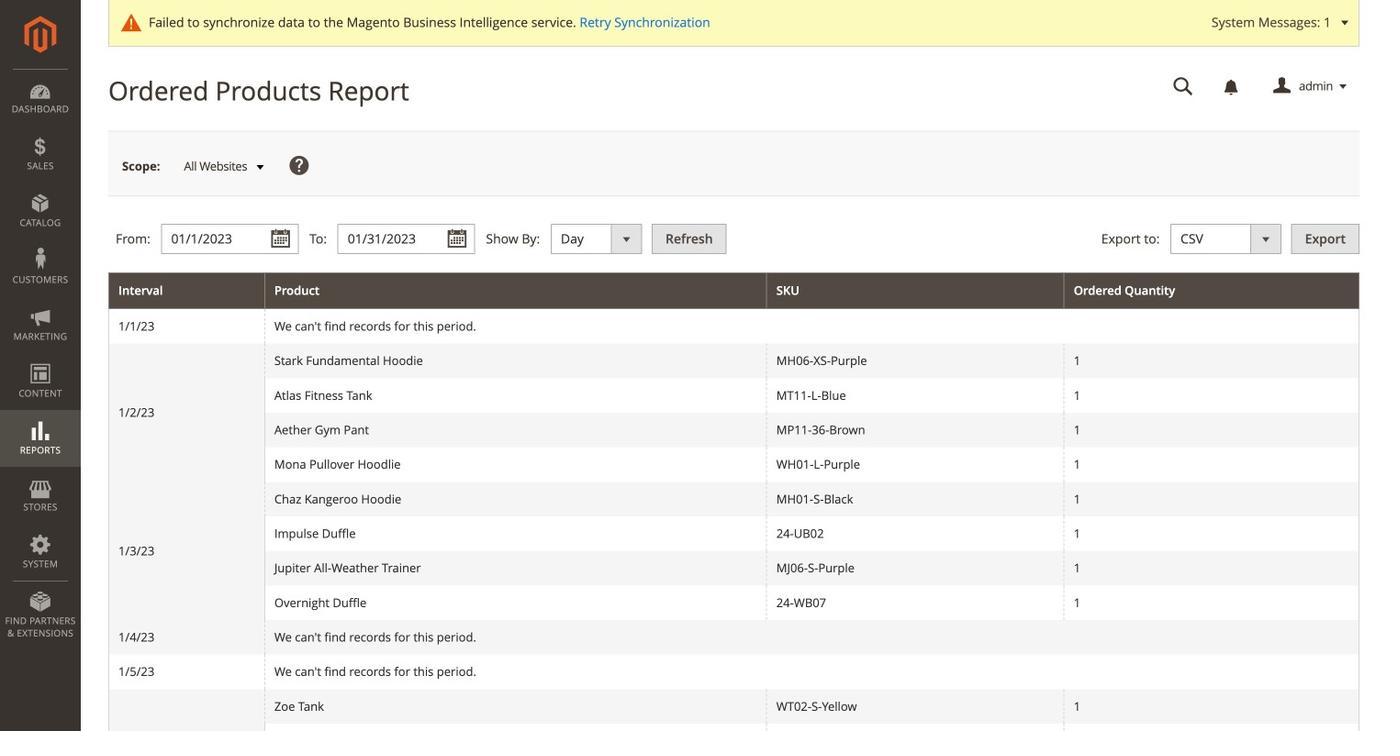 Task type: describe. For each thing, give the bounding box(es) containing it.
magento admin panel image
[[24, 16, 56, 53]]



Task type: locate. For each thing, give the bounding box(es) containing it.
menu bar
[[0, 69, 81, 649]]

None text field
[[161, 224, 299, 255], [338, 224, 475, 255], [161, 224, 299, 255], [338, 224, 475, 255]]

None text field
[[1161, 71, 1207, 103]]



